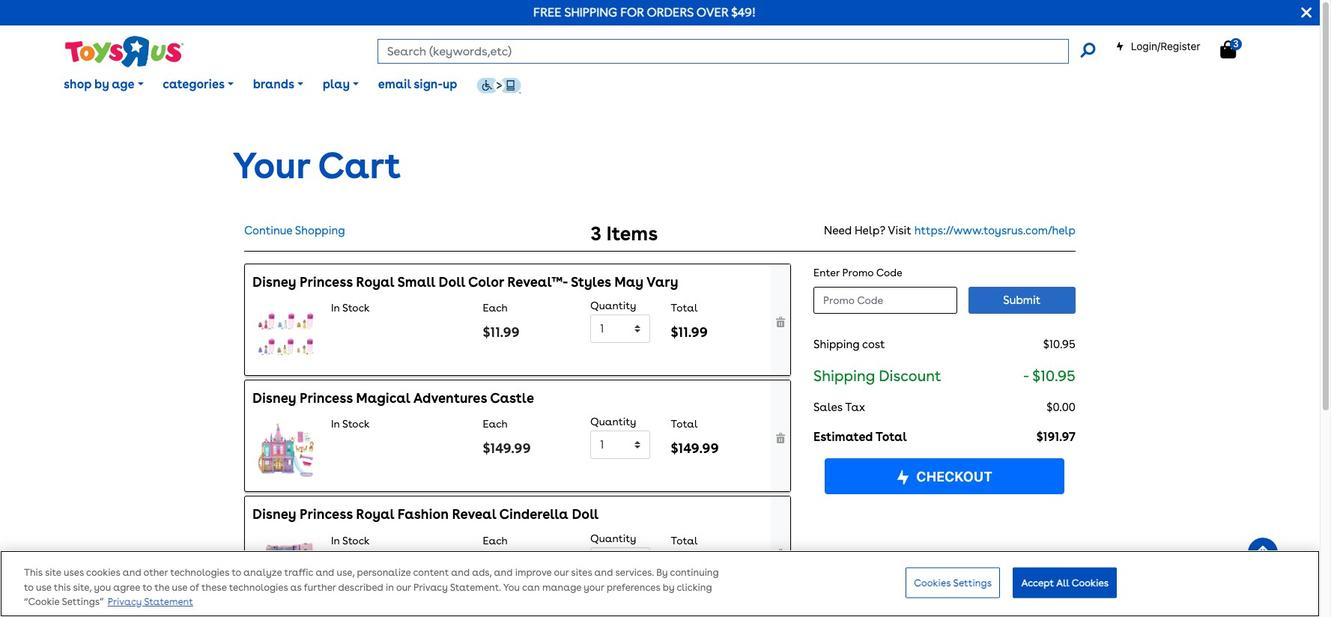 Task type: locate. For each thing, give the bounding box(es) containing it.
trash icon image for $11.99
[[775, 316, 787, 328]]

1 vertical spatial trash icon image
[[775, 432, 787, 444]]

0 vertical spatial stock
[[342, 302, 370, 314]]

analyze
[[244, 568, 282, 579]]

tax
[[845, 401, 865, 415]]

3 quantity from the top
[[590, 532, 636, 544]]

2 stock from the top
[[342, 418, 370, 430]]

0 vertical spatial in stock
[[331, 302, 370, 314]]

0 horizontal spatial our
[[396, 582, 411, 593]]

1 horizontal spatial $149.99
[[671, 441, 719, 457]]

1 vertical spatial by
[[663, 582, 675, 593]]

3 disney from the top
[[253, 507, 296, 522]]

1 quantity from the top
[[590, 300, 636, 312]]

3 each from the top
[[483, 535, 508, 547]]

technologies up of
[[170, 568, 229, 579]]

princess up use, at the left bottom of the page
[[300, 507, 353, 522]]

$29.99 up you
[[483, 557, 526, 573]]

0 vertical spatial each
[[483, 302, 508, 314]]

in for fashion
[[331, 535, 340, 547]]

0 horizontal spatial $149.99
[[483, 441, 531, 457]]

0 vertical spatial doll
[[439, 274, 465, 290]]

by down by on the bottom of the page
[[663, 582, 675, 593]]

3 trash icon image from the top
[[775, 549, 787, 561]]

2 $149.99 from the left
[[671, 441, 719, 457]]

1 vertical spatial in stock
[[331, 418, 370, 430]]

total for $11.99
[[671, 302, 698, 314]]

in stock
[[331, 302, 370, 314], [331, 418, 370, 430], [331, 535, 370, 547]]

our up manage
[[554, 568, 569, 579]]

1 horizontal spatial to
[[143, 582, 152, 593]]

1 cookies from the left
[[914, 577, 951, 589]]

technologies
[[170, 568, 229, 579], [229, 582, 288, 593]]

0 horizontal spatial doll
[[439, 274, 465, 290]]

cookies right all
[[1072, 577, 1109, 589]]

in stock up use, at the left bottom of the page
[[331, 535, 370, 547]]

2 vertical spatial stock
[[342, 535, 370, 547]]

0 vertical spatial technologies
[[170, 568, 229, 579]]

further
[[304, 582, 336, 593]]

need
[[824, 224, 852, 237]]

in right disney princess royal small doll color reveal™- styles may vary image
[[331, 302, 340, 314]]

2 vertical spatial quantity
[[590, 532, 636, 544]]

doll right cinderella
[[572, 507, 599, 522]]

2 disney from the top
[[253, 390, 296, 406]]

the
[[154, 582, 170, 593]]

3 princess from the top
[[300, 507, 353, 522]]

and up your
[[595, 568, 613, 579]]

1 horizontal spatial our
[[554, 568, 569, 579]]

and up further
[[316, 568, 334, 579]]

princess
[[300, 274, 353, 290], [300, 390, 353, 406], [300, 507, 353, 522]]

disney princess royal small doll color reveal™- styles may vary
[[253, 274, 679, 290]]

trash icon image
[[775, 316, 787, 328], [775, 432, 787, 444], [775, 549, 787, 561]]

royal left small
[[356, 274, 394, 290]]

0 vertical spatial quantity
[[590, 300, 636, 312]]

estimated
[[814, 430, 873, 444]]

2 vertical spatial in stock
[[331, 535, 370, 547]]

1 horizontal spatial privacy
[[414, 582, 448, 593]]

1 vertical spatial each
[[483, 418, 508, 430]]

in stock for adventures
[[331, 418, 370, 430]]

1 horizontal spatial $29.99
[[671, 557, 714, 573]]

1 trash icon image from the top
[[775, 316, 787, 328]]

in
[[386, 582, 394, 593]]

in right disney princess magical adventures castle image
[[331, 418, 340, 430]]

to left the "the"
[[143, 582, 152, 593]]

1 disney from the top
[[253, 274, 296, 290]]

each
[[483, 302, 508, 314], [483, 418, 508, 430], [483, 535, 508, 547]]

1 vertical spatial quantity
[[590, 416, 636, 428]]

enter
[[814, 267, 840, 279]]

$11.99 down vary
[[671, 324, 708, 340]]

by left "age"
[[94, 77, 109, 91]]

0 horizontal spatial by
[[94, 77, 109, 91]]

2 vertical spatial trash icon image
[[775, 549, 787, 561]]

stock down 'magical'
[[342, 418, 370, 430]]

shipping
[[565, 5, 617, 19]]

sales tax
[[814, 401, 865, 415]]

stock up use, at the left bottom of the page
[[342, 535, 370, 547]]

0 horizontal spatial to
[[24, 582, 34, 593]]

1 vertical spatial 3
[[591, 221, 602, 245]]

disney down continue
[[253, 274, 296, 290]]

and up agree
[[123, 568, 141, 579]]

0 vertical spatial privacy
[[414, 582, 448, 593]]

to left analyze
[[232, 568, 241, 579]]

cookies left settings on the right of page
[[914, 577, 951, 589]]

3 in stock from the top
[[331, 535, 370, 547]]

email
[[378, 77, 411, 91]]

1 $149.99 from the left
[[483, 441, 531, 457]]

3 link
[[1221, 38, 1252, 59]]

disney princess royal small doll color reveal™- styles may vary image
[[259, 300, 314, 368]]

trash icon image for $29.99
[[775, 549, 787, 561]]

2 $11.99 from the left
[[671, 324, 708, 340]]

1 vertical spatial our
[[396, 582, 411, 593]]

1 vertical spatial princess
[[300, 390, 353, 406]]

0 horizontal spatial $11.99
[[483, 324, 520, 340]]

statement
[[144, 597, 193, 608]]

your
[[584, 582, 604, 593]]

over
[[697, 5, 729, 19]]

small
[[397, 274, 435, 290]]

stock right disney princess royal small doll color reveal™- styles may vary image
[[342, 302, 370, 314]]

stock for adventures
[[342, 418, 370, 430]]

$11.99
[[483, 324, 520, 340], [671, 324, 708, 340]]

shipping up sales tax
[[814, 367, 875, 385]]

1 $11.99 from the left
[[483, 324, 520, 340]]

each down the reveal
[[483, 535, 508, 547]]

doll left color
[[439, 274, 465, 290]]

shop by age
[[64, 77, 134, 91]]

use left of
[[172, 582, 187, 593]]

1 each from the top
[[483, 302, 508, 314]]

sales
[[814, 401, 843, 415]]

0 vertical spatial disney
[[253, 274, 296, 290]]

shop by age button
[[54, 66, 153, 103]]

1 shipping from the top
[[814, 338, 860, 351]]

1 vertical spatial stock
[[342, 418, 370, 430]]

$29.99
[[483, 557, 526, 573], [671, 557, 714, 573]]

1 horizontal spatial 3
[[1234, 38, 1239, 49]]

menu bar
[[54, 58, 1320, 111]]

1 and from the left
[[123, 568, 141, 579]]

email sign-up link
[[369, 66, 467, 103]]

1 $29.99 from the left
[[483, 557, 526, 573]]

1 royal from the top
[[356, 274, 394, 290]]

$10.95 right -
[[1033, 367, 1076, 385]]

1 vertical spatial royal
[[356, 507, 394, 522]]

0 vertical spatial shipping
[[814, 338, 860, 351]]

our
[[554, 568, 569, 579], [396, 582, 411, 593]]

1 vertical spatial doll
[[572, 507, 599, 522]]

3 items
[[591, 221, 658, 245]]

$11.99 for total
[[671, 324, 708, 340]]

adventures
[[413, 390, 487, 406]]

royal left the "fashion"
[[356, 507, 394, 522]]

"cookie
[[24, 597, 60, 608]]

$29.99 up clicking
[[671, 557, 714, 573]]

2 royal from the top
[[356, 507, 394, 522]]

2 $29.99 from the left
[[671, 557, 714, 573]]

each down color
[[483, 302, 508, 314]]

1 vertical spatial technologies
[[229, 582, 288, 593]]

cookies
[[86, 568, 120, 579]]

1 horizontal spatial by
[[663, 582, 675, 593]]

1 vertical spatial shipping
[[814, 367, 875, 385]]

2 vertical spatial each
[[483, 535, 508, 547]]

-
[[1024, 367, 1029, 385]]

privacy inside this site uses cookies and other technologies to analyze traffic and use, personalize content and ads, and improve our sites and services. by continuing to use this site, you agree to the use of these technologies as further described in our privacy statement. you can manage your preferences by clicking "cookie settings"
[[414, 582, 448, 593]]

our right "in"
[[396, 582, 411, 593]]

1 in stock from the top
[[331, 302, 370, 314]]

described
[[338, 582, 383, 593]]

0 vertical spatial by
[[94, 77, 109, 91]]

2 quantity from the top
[[590, 416, 636, 428]]

1 vertical spatial in
[[331, 418, 340, 430]]

up
[[443, 77, 457, 91]]

princess left 'magical'
[[300, 390, 353, 406]]

1 horizontal spatial use
[[172, 582, 187, 593]]

privacy down content
[[414, 582, 448, 593]]

content
[[413, 568, 449, 579]]

3 left items
[[591, 221, 602, 245]]

0 horizontal spatial privacy
[[108, 597, 142, 608]]

0 vertical spatial princess
[[300, 274, 353, 290]]

2 vertical spatial in
[[331, 535, 340, 547]]

free shipping for orders over $49! link
[[534, 5, 756, 19]]

1 princess from the top
[[300, 274, 353, 290]]

these
[[202, 582, 227, 593]]

toys r us image
[[64, 35, 184, 69]]

0 vertical spatial 3
[[1234, 38, 1239, 49]]

shipping left cost
[[814, 338, 860, 351]]

in up use, at the left bottom of the page
[[331, 535, 340, 547]]

by
[[94, 77, 109, 91], [663, 582, 675, 593]]

1 in from the top
[[331, 302, 340, 314]]

0 vertical spatial in
[[331, 302, 340, 314]]

1 horizontal spatial doll
[[572, 507, 599, 522]]

technologies down analyze
[[229, 582, 288, 593]]

3 inside the your cart main content
[[591, 221, 602, 245]]

1 horizontal spatial $11.99
[[671, 324, 708, 340]]

estimated total
[[814, 430, 907, 444]]

3 for 3 items
[[591, 221, 602, 245]]

total
[[671, 302, 698, 314], [671, 418, 698, 430], [876, 430, 907, 444], [671, 535, 698, 547]]

and
[[123, 568, 141, 579], [316, 568, 334, 579], [451, 568, 470, 579], [494, 568, 513, 579], [595, 568, 613, 579]]

disney up disney princess magical adventures castle image
[[253, 390, 296, 406]]

0 horizontal spatial use
[[36, 582, 51, 593]]

royal for small
[[356, 274, 394, 290]]

traffic
[[284, 568, 313, 579]]

shopping
[[295, 224, 345, 237]]

need help? visit https://www.toysrus.com/help
[[824, 224, 1076, 237]]

1 stock from the top
[[342, 302, 370, 314]]

1 horizontal spatial cookies
[[1072, 577, 1109, 589]]

continuing
[[670, 568, 719, 579]]

$11.99 down color
[[483, 324, 520, 340]]

privacy down agree
[[108, 597, 142, 608]]

in stock for fashion
[[331, 535, 370, 547]]

stock for fashion
[[342, 535, 370, 547]]

and up statement.
[[451, 568, 470, 579]]

cookies settings
[[914, 577, 992, 589]]

0 horizontal spatial 3
[[591, 221, 602, 245]]

2 in stock from the top
[[331, 418, 370, 430]]

- $10.95
[[1024, 367, 1076, 385]]

$0.00
[[1047, 401, 1076, 415]]

color
[[468, 274, 504, 290]]

total for $149.99
[[671, 418, 698, 430]]

1 vertical spatial $10.95
[[1033, 367, 1076, 385]]

https://www.toysrus.com/help link
[[915, 224, 1076, 237]]

styles
[[571, 274, 611, 290]]

2 shipping from the top
[[814, 367, 875, 385]]

None search field
[[377, 39, 1095, 64]]

princess down shopping
[[300, 274, 353, 290]]

shipping for shipping discount
[[814, 367, 875, 385]]

stock
[[342, 302, 370, 314], [342, 418, 370, 430], [342, 535, 370, 547]]

3 in from the top
[[331, 535, 340, 547]]

0 vertical spatial royal
[[356, 274, 394, 290]]

disney for disney princess magical adventures castle
[[253, 390, 296, 406]]

2 princess from the top
[[300, 390, 353, 406]]

quantity for doll
[[590, 532, 636, 544]]

princess for disney princess royal small doll color reveal™- styles may vary
[[300, 274, 353, 290]]

in for small
[[331, 302, 340, 314]]

shipping
[[814, 338, 860, 351], [814, 367, 875, 385]]

3
[[1234, 38, 1239, 49], [591, 221, 602, 245]]

and up you
[[494, 568, 513, 579]]

doll
[[439, 274, 465, 290], [572, 507, 599, 522]]

2 use from the left
[[172, 582, 187, 593]]

shopping bag image
[[1221, 40, 1236, 58]]

https://www.toysrus.com/help
[[915, 224, 1076, 237]]

$10.95
[[1044, 338, 1076, 351], [1033, 367, 1076, 385]]

in stock right disney princess royal small doll color reveal™- styles may vary image
[[331, 302, 370, 314]]

free
[[534, 5, 562, 19]]

in for adventures
[[331, 418, 340, 430]]

4 and from the left
[[494, 568, 513, 579]]

disney
[[253, 274, 296, 290], [253, 390, 296, 406], [253, 507, 296, 522]]

3 right login/register
[[1234, 38, 1239, 49]]

quantity
[[590, 300, 636, 312], [590, 416, 636, 428], [590, 532, 636, 544]]

to down this
[[24, 582, 34, 593]]

login/register
[[1131, 40, 1201, 52]]

in stock down 'magical'
[[331, 418, 370, 430]]

$10.95 up - $10.95
[[1044, 338, 1076, 351]]

0 horizontal spatial $29.99
[[483, 557, 526, 573]]

privacy statement
[[108, 597, 193, 608]]

sites
[[571, 568, 592, 579]]

disney up disney princess royal fashion reveal cinderella doll 'image'
[[253, 507, 296, 522]]

1 vertical spatial disney
[[253, 390, 296, 406]]

preferences
[[607, 582, 660, 593]]

2 trash icon image from the top
[[775, 432, 787, 444]]

3 stock from the top
[[342, 535, 370, 547]]

2 in from the top
[[331, 418, 340, 430]]

0 vertical spatial trash icon image
[[775, 316, 787, 328]]

2 vertical spatial princess
[[300, 507, 353, 522]]

$149.99 for each
[[483, 441, 531, 457]]

your cart main content
[[0, 111, 1320, 613]]

brands
[[253, 77, 294, 91]]

0 horizontal spatial cookies
[[914, 577, 951, 589]]

email sign-up
[[378, 77, 457, 91]]

can
[[522, 582, 540, 593]]

use up "cookie
[[36, 582, 51, 593]]

settings
[[954, 577, 992, 589]]

2 vertical spatial disney
[[253, 507, 296, 522]]

fashion
[[398, 507, 449, 522]]

each down castle
[[483, 418, 508, 430]]

2 each from the top
[[483, 418, 508, 430]]



Task type: describe. For each thing, give the bounding box(es) containing it.
magical
[[356, 390, 410, 406]]

cart
[[318, 144, 401, 187]]

trash icon image for $149.99
[[775, 432, 787, 444]]

for
[[621, 5, 644, 19]]

items
[[607, 221, 658, 245]]

this
[[24, 568, 43, 579]]

reveal
[[452, 507, 496, 522]]

your cart
[[233, 144, 401, 187]]

Enter Keyword or Item No. search field
[[377, 39, 1069, 64]]

total for $29.99
[[671, 535, 698, 547]]

menu bar containing shop by age
[[54, 58, 1320, 111]]

0 vertical spatial our
[[554, 568, 569, 579]]

cinderella
[[499, 507, 569, 522]]

services.
[[616, 568, 654, 579]]

$191.97
[[1037, 430, 1076, 444]]

0 vertical spatial $10.95
[[1044, 338, 1076, 351]]

this
[[54, 582, 71, 593]]

you
[[94, 582, 111, 593]]

use,
[[337, 568, 355, 579]]

by inside this site uses cookies and other technologies to analyze traffic and use, personalize content and ads, and improve our sites and services. by continuing to use this site, you agree to the use of these technologies as further described in our privacy statement. you can manage your preferences by clicking "cookie settings"
[[663, 582, 675, 593]]

stock for small
[[342, 302, 370, 314]]

ads,
[[472, 568, 492, 579]]

close button image
[[1302, 4, 1312, 21]]

bolt checkout image
[[825, 458, 1065, 494]]

2 horizontal spatial to
[[232, 568, 241, 579]]

in stock for small
[[331, 302, 370, 314]]

enter promo code
[[814, 267, 903, 279]]

disney for disney princess royal fashion reveal cinderella doll
[[253, 507, 296, 522]]

accept
[[1022, 577, 1054, 589]]

of
[[190, 582, 199, 593]]

statement.
[[450, 582, 501, 593]]

visit
[[888, 224, 912, 237]]

accept all cookies button
[[1013, 568, 1117, 599]]

agree
[[113, 582, 140, 593]]

other
[[144, 568, 168, 579]]

disney for disney princess royal small doll color reveal™- styles may vary
[[253, 274, 296, 290]]

by
[[657, 568, 668, 579]]

manage
[[542, 582, 582, 593]]

shipping cost
[[814, 338, 885, 351]]

code
[[876, 267, 903, 279]]

shipping for shipping cost
[[814, 338, 860, 351]]

cost
[[863, 338, 885, 351]]

continue shopping
[[244, 224, 345, 237]]

categories
[[163, 77, 225, 91]]

accept all cookies
[[1022, 577, 1109, 589]]

each for $11.99
[[483, 302, 508, 314]]

$29.99 for total
[[671, 557, 714, 573]]

royal for fashion
[[356, 507, 394, 522]]

uses
[[64, 568, 84, 579]]

disney princess royal fashion reveal cinderella doll
[[253, 507, 599, 522]]

privacy statement link
[[108, 597, 193, 608]]

improve
[[515, 568, 552, 579]]

each for $29.99
[[483, 535, 508, 547]]

$11.99 for each
[[483, 324, 520, 340]]

age
[[112, 77, 134, 91]]

1 use from the left
[[36, 582, 51, 593]]

as
[[290, 582, 302, 593]]

personalize
[[357, 568, 411, 579]]

clicking
[[677, 582, 712, 593]]

your
[[233, 144, 310, 187]]

castle
[[490, 390, 534, 406]]

continue
[[244, 224, 292, 237]]

sign-
[[414, 77, 443, 91]]

continue shopping link
[[244, 224, 345, 237]]

free shipping for orders over $49!
[[534, 5, 756, 19]]

may
[[615, 274, 644, 290]]

orders
[[647, 5, 694, 19]]

brands button
[[243, 66, 313, 103]]

login/register button
[[1116, 39, 1201, 54]]

3 and from the left
[[451, 568, 470, 579]]

vary
[[647, 274, 679, 290]]

princess for disney princess royal fashion reveal cinderella doll
[[300, 507, 353, 522]]

shop
[[64, 77, 91, 91]]

3 for 3
[[1234, 38, 1239, 49]]

each for $149.99
[[483, 418, 508, 430]]

disney princess magical adventures castle
[[253, 390, 534, 406]]

$29.99 for each
[[483, 557, 526, 573]]

Enter Promo Code text field
[[814, 287, 957, 314]]

2 and from the left
[[316, 568, 334, 579]]

1 vertical spatial privacy
[[108, 597, 142, 608]]

site,
[[73, 582, 92, 593]]

submit button
[[969, 287, 1076, 314]]

by inside the shop by age dropdown button
[[94, 77, 109, 91]]

disney princess magical adventures castle image
[[259, 417, 314, 484]]

play
[[323, 77, 350, 91]]

discount
[[879, 367, 942, 385]]

this site uses cookies and other technologies to analyze traffic and use, personalize content and ads, and improve our sites and services. by continuing to use this site, you agree to the use of these technologies as further described in our privacy statement. you can manage your preferences by clicking "cookie settings"
[[24, 568, 719, 608]]

2 cookies from the left
[[1072, 577, 1109, 589]]

promo
[[843, 267, 874, 279]]

categories button
[[153, 66, 243, 103]]

all
[[1057, 577, 1070, 589]]

cookies settings button
[[906, 568, 1001, 599]]

reveal™-
[[507, 274, 568, 290]]

$149.99 for total
[[671, 441, 719, 457]]

5 and from the left
[[595, 568, 613, 579]]

quantity for reveal™-
[[590, 300, 636, 312]]

site
[[45, 568, 61, 579]]

play button
[[313, 66, 369, 103]]

princess for disney princess magical adventures castle
[[300, 390, 353, 406]]

this icon serves as a link to download the essential accessibility assistive technology app for individuals with physical disabilities. it is featured as part of our commitment to diversity and inclusion. image
[[477, 77, 522, 94]]

disney princess royal fashion reveal cinderella doll image
[[259, 533, 314, 601]]



Task type: vqa. For each thing, say whether or not it's contained in the screenshot.
3rd & from left
no



